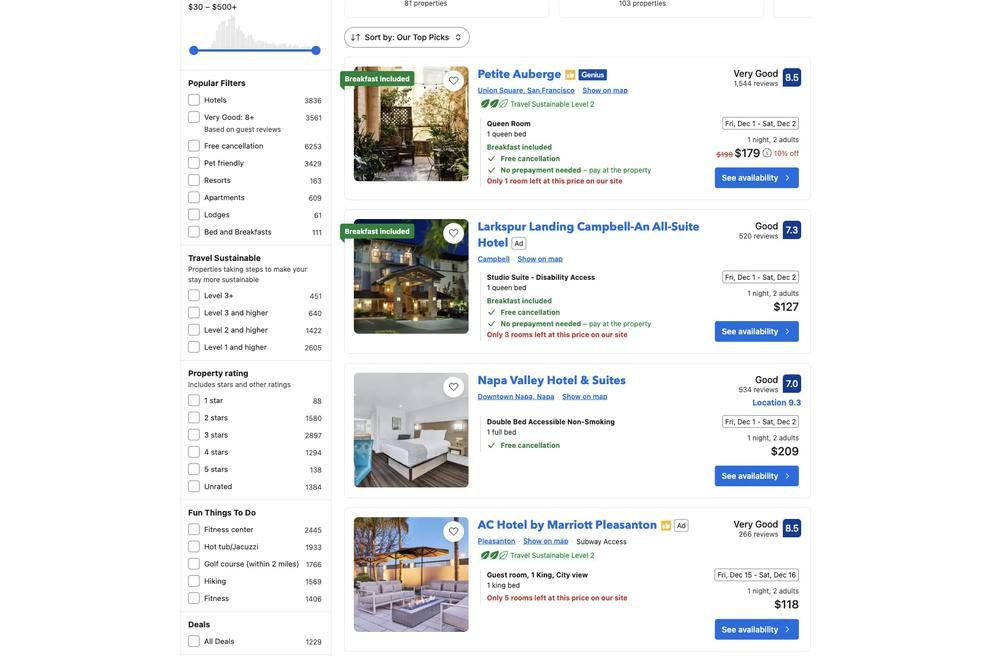Task type: describe. For each thing, give the bounding box(es) containing it.
picks
[[429, 32, 449, 42]]

queen
[[487, 119, 510, 127]]

map for union square, san francisco
[[614, 86, 628, 94]]

level for level 2 and higher
[[204, 326, 222, 334]]

map for pleasanton
[[554, 537, 569, 545]]

level 1 and higher
[[204, 343, 267, 352]]

1 horizontal spatial access
[[604, 538, 627, 546]]

0 vertical spatial 5
[[204, 465, 209, 474]]

reviews for very good 1,544 reviews
[[754, 79, 779, 87]]

see availability link for larkspur landing campbell-an all-suite hotel
[[716, 321, 800, 342]]

to
[[265, 265, 272, 273]]

hotel inside larkspur landing campbell-an all-suite hotel
[[478, 235, 509, 251]]

breakfast down studio
[[487, 297, 521, 305]]

see availability for ac hotel by marriott pleasanton
[[722, 625, 779, 634]]

$118
[[775, 598, 800, 611]]

reviews for very good 266 reviews
[[754, 530, 779, 538]]

very good 1,544 reviews
[[734, 68, 779, 87]]

hot tub/jacuzzi
[[204, 543, 259, 551]]

union square, san francisco
[[478, 86, 575, 94]]

level for level 1 and higher
[[204, 343, 222, 352]]

queen for larkspur landing campbell-an all-suite hotel
[[492, 284, 513, 292]]

by:
[[383, 32, 395, 42]]

downtown napa, napa
[[478, 393, 555, 401]]

pay for auberge
[[590, 166, 601, 174]]

2445
[[305, 526, 322, 534]]

3 for rooms
[[505, 331, 510, 339]]

8.5 for ac hotel by marriott pleasanton
[[786, 523, 799, 534]]

guest room, 1 king, city view link
[[487, 570, 681, 580]]

marriott
[[547, 518, 593, 533]]

this property is part of our preferred partner program. it's committed to providing excellent service and good value. it'll pay us a higher commission if you make a booking. image for hotel
[[661, 520, 672, 532]]

guest
[[236, 125, 255, 133]]

fri, dec 15 - sat, dec 16
[[718, 571, 797, 579]]

at up the only 3 rooms left at this price on our site
[[603, 320, 609, 328]]

based
[[204, 125, 224, 133]]

level 2 and higher
[[204, 326, 268, 334]]

very good: 8+
[[204, 113, 254, 121]]

bed and breakfasts
[[204, 228, 272, 236]]

2 inside 1 night , 2 adults $118
[[774, 587, 778, 595]]

5 stars
[[204, 465, 228, 474]]

this for landing
[[557, 331, 570, 339]]

this property is part of our preferred partner program. it's committed to providing excellent service and good value. it'll pay us a higher commission if you make a booking. image for auberge
[[565, 69, 577, 81]]

1 night , 2 adults $127
[[748, 289, 800, 313]]

see availability for larkspur landing campbell-an all-suite hotel
[[722, 327, 779, 336]]

very good 266 reviews
[[734, 519, 779, 538]]

golf
[[204, 560, 219, 569]]

1 adults from the top
[[780, 135, 800, 143]]

on up queen room link
[[603, 86, 612, 94]]

3 availability from the top
[[739, 472, 779, 481]]

good 534 reviews
[[739, 375, 779, 394]]

includes
[[188, 381, 216, 389]]

stars for 2 stars
[[211, 414, 228, 422]]

hiking
[[204, 577, 226, 586]]

larkspur landing campbell-an all-suite hotel
[[478, 219, 700, 251]]

all deals
[[204, 637, 234, 646]]

center
[[231, 525, 254, 534]]

scored 7.3 element
[[783, 221, 802, 239]]

campbell
[[478, 255, 510, 263]]

1 horizontal spatial deals
[[215, 637, 234, 646]]

free down 1 full bed
[[501, 441, 516, 449]]

travel for petite
[[511, 100, 530, 108]]

level down subway
[[572, 552, 589, 560]]

sort by: our top picks
[[365, 32, 449, 42]]

9.3
[[789, 398, 802, 408]]

bed down studio suite - disability access
[[514, 284, 527, 292]]

show for pleasanton
[[524, 537, 542, 545]]

3 stars
[[204, 431, 228, 439]]

left inside 'guest room, 1 king, city view 1 king bed only 5 rooms left at this price on our site'
[[535, 594, 547, 602]]

tub/jacuzzi
[[219, 543, 259, 551]]

rooms inside 'guest room, 1 king, city view 1 king bed only 5 rooms left at this price on our site'
[[511, 594, 533, 602]]

petite auberge image
[[354, 67, 469, 181]]

2897
[[305, 432, 322, 440]]

subway
[[577, 538, 602, 546]]

suite inside larkspur landing campbell-an all-suite hotel
[[672, 219, 700, 235]]

on down &
[[583, 393, 591, 401]]

1 rooms from the top
[[511, 331, 533, 339]]

stay
[[188, 275, 202, 284]]

3+
[[224, 291, 234, 300]]

apartments
[[204, 193, 245, 202]]

the for auberge
[[611, 166, 622, 174]]

and inside property rating includes stars and other ratings
[[235, 381, 247, 389]]

site for auberge
[[610, 177, 623, 185]]

only for larkspur landing campbell-an all-suite hotel
[[487, 331, 503, 339]]

map for downtown napa, napa
[[593, 393, 608, 401]]

travel sustainable level 2 for auberge
[[511, 100, 595, 108]]

larkspur landing campbell-an all-suite hotel link
[[478, 215, 700, 251]]

1384
[[306, 483, 322, 491]]

0 vertical spatial –
[[205, 2, 210, 11]]

and for 1
[[230, 343, 243, 352]]

stars inside property rating includes stars and other ratings
[[217, 381, 233, 389]]

good inside the very good 266 reviews
[[756, 519, 779, 530]]

pay for landing
[[590, 320, 601, 328]]

queen room link
[[487, 118, 681, 129]]

hotel inside 'link'
[[497, 518, 528, 533]]

suites
[[593, 373, 626, 389]]

very for ac hotel by marriott pleasanton
[[734, 519, 754, 530]]

$30 – $500+
[[188, 2, 237, 11]]

studio suite - disability access
[[487, 273, 596, 281]]

popular
[[188, 78, 219, 88]]

guest room, 1 king, city view 1 king bed only 5 rooms left at this price on our site
[[487, 571, 628, 602]]

show on map for campbell
[[518, 255, 563, 263]]

2 inside 1 night , 2 adults $209
[[774, 434, 778, 442]]

disability
[[536, 273, 569, 281]]

travel inside travel sustainable properties taking steps to make your stay more sustainable
[[188, 253, 212, 263]]

breakfast right 111
[[345, 227, 378, 235]]

7.0
[[786, 379, 799, 389]]

free cancellation down accessible
[[501, 441, 560, 449]]

king,
[[537, 571, 555, 579]]

rating
[[225, 369, 249, 378]]

city
[[557, 571, 571, 579]]

this inside 'guest room, 1 king, city view 1 king bed only 5 rooms left at this price on our site'
[[557, 594, 570, 602]]

266
[[739, 530, 752, 538]]

petite auberge
[[478, 67, 562, 82]]

friendly
[[218, 159, 244, 167]]

room
[[511, 119, 531, 127]]

1 inside 1 night , 2 adults $118
[[748, 587, 751, 595]]

breakfast down the queen room
[[487, 143, 521, 151]]

view
[[572, 571, 588, 579]]

adults for $118
[[780, 587, 800, 595]]

3 see from the top
[[722, 472, 737, 481]]

level for level 3+
[[204, 291, 222, 300]]

golf course (within 2 miles)
[[204, 560, 299, 569]]

4
[[204, 448, 209, 457]]

campbell-
[[577, 219, 635, 235]]

at right room
[[544, 177, 550, 185]]

1 night from the top
[[753, 135, 770, 143]]

and down 'lodges' on the top of page
[[220, 228, 233, 236]]

good inside good 534 reviews
[[756, 375, 779, 385]]

(within
[[246, 560, 270, 569]]

show for downtown napa, napa
[[563, 393, 581, 401]]

ac hotel by marriott pleasanton image
[[354, 518, 469, 632]]

1 queen bed breakfast included for petite
[[487, 130, 552, 151]]

1 inside 1 night , 2 adults $209
[[748, 434, 751, 442]]

travel for ac
[[511, 552, 530, 560]]

1 horizontal spatial napa
[[537, 393, 555, 401]]

our for landing
[[602, 331, 613, 339]]

1766
[[306, 561, 322, 569]]

show for campbell
[[518, 255, 537, 263]]

1 horizontal spatial bed
[[513, 418, 527, 426]]

ratings
[[269, 381, 291, 389]]

napa,
[[516, 393, 535, 401]]

prepayment for auberge
[[512, 166, 554, 174]]

$127
[[774, 300, 800, 313]]

double
[[487, 418, 512, 426]]

steps
[[246, 265, 263, 273]]

breakfast down sort
[[345, 75, 378, 83]]

fitness for fitness
[[204, 594, 229, 603]]

1 vertical spatial pleasanton
[[478, 537, 516, 545]]

sustainable for petite auberge
[[532, 100, 570, 108]]

2 stars
[[204, 414, 228, 422]]

640
[[309, 309, 322, 317]]

, for $118
[[770, 587, 772, 595]]

scored 7.0 element
[[783, 375, 802, 393]]

ac hotel by marriott pleasanton link
[[478, 513, 657, 533]]

111
[[312, 228, 322, 236]]

free cancellation up room
[[501, 154, 560, 162]]

1 queen bed breakfast included for larkspur
[[487, 284, 552, 305]]

stars for 5 stars
[[211, 465, 228, 474]]

free down 'based'
[[204, 141, 220, 150]]

free up room
[[501, 154, 516, 162]]

prepayment for landing
[[512, 320, 554, 328]]

very good element for petite auberge
[[734, 67, 779, 80]]

1569
[[306, 578, 322, 586]]

higher for level 3 and higher
[[246, 309, 268, 317]]

1 night , 2 adults
[[748, 135, 800, 143]]

off
[[790, 150, 800, 158]]

our inside 'guest room, 1 king, city view 1 king bed only 5 rooms left at this price on our site'
[[602, 594, 613, 602]]

see for ac hotel by marriott pleasanton
[[722, 625, 737, 634]]

1 night , 2 adults $209
[[748, 434, 800, 458]]

see availability for petite auberge
[[722, 173, 779, 183]]

union
[[478, 86, 498, 94]]

the for landing
[[611, 320, 622, 328]]

night for $118
[[753, 587, 770, 595]]

miles)
[[278, 560, 299, 569]]

see for petite auberge
[[722, 173, 737, 183]]

free down studio
[[501, 308, 516, 316]]

0 horizontal spatial ad
[[515, 240, 524, 248]]

left for auberge
[[530, 177, 542, 185]]

site inside 'guest room, 1 king, city view 1 king bed only 5 rooms left at this price on our site'
[[615, 594, 628, 602]]

sustainable
[[222, 275, 259, 284]]

price for landing
[[572, 331, 590, 339]]

3836
[[305, 96, 322, 104]]

price for auberge
[[567, 177, 585, 185]]

520
[[740, 232, 752, 240]]

bed right full
[[504, 428, 517, 436]]

on up the campbell-
[[586, 177, 595, 185]]

sat, for petite auberge
[[763, 119, 776, 127]]

no for petite auberge
[[501, 166, 511, 174]]



Task type: vqa. For each thing, say whether or not it's contained in the screenshot.


Task type: locate. For each thing, give the bounding box(es) containing it.
2 8.5 from the top
[[786, 523, 799, 534]]

1 vertical spatial very good element
[[734, 518, 779, 531]]

0 vertical spatial travel sustainable level 2
[[511, 100, 595, 108]]

our up the campbell-
[[597, 177, 608, 185]]

good inside good 520 reviews
[[756, 221, 779, 232]]

property for petite auberge
[[624, 166, 652, 174]]

2 adults from the top
[[780, 289, 800, 297]]

0 vertical spatial bed
[[204, 228, 218, 236]]

pleasanton up subway access
[[596, 518, 657, 533]]

adults for $127
[[780, 289, 800, 297]]

property rating includes stars and other ratings
[[188, 369, 291, 389]]

2 see availability from the top
[[722, 327, 779, 336]]

5 down king
[[505, 594, 510, 602]]

5 inside 'guest room, 1 king, city view 1 king bed only 5 rooms left at this price on our site'
[[505, 594, 510, 602]]

0 horizontal spatial bed
[[204, 228, 218, 236]]

at down queen room link
[[603, 166, 609, 174]]

reviews for based on guest reviews
[[257, 125, 281, 133]]

reviews inside good 534 reviews
[[754, 386, 779, 394]]

availability down 1 night , 2 adults $209
[[739, 472, 779, 481]]

5 down 4
[[204, 465, 209, 474]]

cancellation down accessible
[[518, 441, 560, 449]]

0 vertical spatial no
[[501, 166, 511, 174]]

access right subway
[[604, 538, 627, 546]]

0 vertical spatial deals
[[188, 620, 210, 630]]

fri, dec 1 - sat, dec 2 down location
[[726, 418, 797, 426]]

and for 3
[[231, 309, 244, 317]]

on down very good: 8+
[[226, 125, 234, 133]]

2 vertical spatial 3
[[204, 431, 209, 439]]

travel sustainable level 2 for hotel
[[511, 552, 595, 560]]

night for $209
[[753, 434, 770, 442]]

4 availability from the top
[[739, 625, 779, 634]]

see availability link for ac hotel by marriott pleasanton
[[716, 619, 800, 640]]

1 vertical spatial breakfast included
[[345, 227, 410, 235]]

1 vertical spatial this
[[557, 331, 570, 339]]

scored 8.5 element for petite auberge
[[783, 68, 802, 87]]

2 , from the top
[[770, 289, 772, 297]]

left
[[530, 177, 542, 185], [535, 331, 547, 339], [535, 594, 547, 602]]

1 good from the top
[[756, 68, 779, 79]]

1 vertical spatial sustainable
[[214, 253, 261, 263]]

0 vertical spatial prepayment
[[512, 166, 554, 174]]

, for $209
[[770, 434, 772, 442]]

map
[[614, 86, 628, 94], [549, 255, 563, 263], [593, 393, 608, 401], [554, 537, 569, 545]]

0 horizontal spatial pleasanton
[[478, 537, 516, 545]]

show on map for pleasanton
[[524, 537, 569, 545]]

the down queen room link
[[611, 166, 622, 174]]

see availability link
[[716, 168, 800, 188], [716, 321, 800, 342], [716, 466, 800, 487], [716, 619, 800, 640]]

1 vertical spatial no prepayment needed – pay at the property
[[501, 320, 652, 328]]

rooms up valley
[[511, 331, 533, 339]]

1 vertical spatial 8.5
[[786, 523, 799, 534]]

2 vertical spatial –
[[584, 320, 588, 328]]

1 fitness from the top
[[204, 525, 229, 534]]

deals up all
[[188, 620, 210, 630]]

1 no from the top
[[501, 166, 511, 174]]

adults inside "1 night , 2 adults $127"
[[780, 289, 800, 297]]

higher for level 2 and higher
[[246, 326, 268, 334]]

higher for level 1 and higher
[[245, 343, 267, 352]]

2 travel sustainable level 2 from the top
[[511, 552, 595, 560]]

good element for 7.3
[[740, 219, 779, 233]]

0 vertical spatial 8.5
[[786, 72, 799, 83]]

double bed accessible non-smoking
[[487, 418, 615, 426]]

2 queen from the top
[[492, 284, 513, 292]]

very good element for ac hotel by marriott pleasanton
[[734, 518, 779, 531]]

breakfast included for larkspur
[[345, 227, 410, 235]]

0 vertical spatial this
[[552, 177, 565, 185]]

cancellation
[[222, 141, 264, 150], [518, 154, 560, 162], [518, 308, 560, 316], [518, 441, 560, 449]]

0 vertical spatial higher
[[246, 309, 268, 317]]

breakfasts
[[235, 228, 272, 236]]

sustainable up king,
[[532, 552, 570, 560]]

scored 8.5 element for ac hotel by marriott pleasanton
[[783, 519, 802, 538]]

1 queen bed breakfast included
[[487, 130, 552, 151], [487, 284, 552, 305]]

sat, down location
[[763, 418, 776, 426]]

non-
[[568, 418, 585, 426]]

1 queen bed breakfast included down room
[[487, 130, 552, 151]]

2 see availability link from the top
[[716, 321, 800, 342]]

ac hotel by marriott pleasanton
[[478, 518, 657, 533]]

night inside 1 night , 2 adults $118
[[753, 587, 770, 595]]

larkspur landing campbell-an all-suite hotel image
[[354, 219, 469, 334]]

- for ac hotel by marriott pleasanton
[[754, 571, 758, 579]]

show down &
[[563, 393, 581, 401]]

ad
[[515, 240, 524, 248], [678, 522, 686, 530]]

and down the level 2 and higher
[[230, 343, 243, 352]]

3 see availability from the top
[[722, 472, 779, 481]]

8.5 for petite auberge
[[786, 72, 799, 83]]

show for union square, san francisco
[[583, 86, 602, 94]]

very for petite auberge
[[734, 68, 754, 79]]

fitness down 'hiking'
[[204, 594, 229, 603]]

$199
[[717, 150, 733, 158]]

1 vertical spatial deals
[[215, 637, 234, 646]]

availability down $179 in the right of the page
[[739, 173, 779, 183]]

- right 15
[[754, 571, 758, 579]]

smoking
[[585, 418, 615, 426]]

0 horizontal spatial deals
[[188, 620, 210, 630]]

needed
[[556, 166, 582, 174], [556, 320, 582, 328]]

1 vertical spatial ad
[[678, 522, 686, 530]]

price up landing
[[567, 177, 585, 185]]

1 , from the top
[[770, 135, 772, 143]]

taking
[[224, 265, 244, 273]]

1 vertical spatial property
[[624, 320, 652, 328]]

1 needed from the top
[[556, 166, 582, 174]]

location
[[753, 398, 787, 408]]

0 vertical spatial our
[[597, 177, 608, 185]]

$30
[[188, 2, 203, 11]]

, inside 1 night , 2 adults $118
[[770, 587, 772, 595]]

8.5
[[786, 72, 799, 83], [786, 523, 799, 534]]

0 vertical spatial site
[[610, 177, 623, 185]]

$179
[[735, 146, 761, 159]]

1 vertical spatial 5
[[505, 594, 510, 602]]

– for petite
[[584, 166, 588, 174]]

see for larkspur landing campbell-an all-suite hotel
[[722, 327, 737, 336]]

stars
[[217, 381, 233, 389], [211, 414, 228, 422], [211, 431, 228, 439], [211, 448, 228, 457], [211, 465, 228, 474]]

1 prepayment from the top
[[512, 166, 554, 174]]

1 vertical spatial bed
[[513, 418, 527, 426]]

higher up the level 2 and higher
[[246, 309, 268, 317]]

very up 1,544
[[734, 68, 754, 79]]

sat, for larkspur landing campbell-an all-suite hotel
[[763, 273, 776, 281]]

needed for landing
[[556, 320, 582, 328]]

deals right all
[[215, 637, 234, 646]]

at
[[603, 166, 609, 174], [544, 177, 550, 185], [603, 320, 609, 328], [549, 331, 555, 339], [548, 594, 555, 602]]

cancellation down based on guest reviews
[[222, 141, 264, 150]]

2 vertical spatial higher
[[245, 343, 267, 352]]

8.5 right very good 1,544 reviews
[[786, 72, 799, 83]]

see availability link down $179 in the right of the page
[[716, 168, 800, 188]]

0 vertical spatial access
[[571, 273, 596, 281]]

2 good from the top
[[756, 221, 779, 232]]

stars for 3 stars
[[211, 431, 228, 439]]

1 vertical spatial scored 8.5 element
[[783, 519, 802, 538]]

valley
[[510, 373, 544, 389]]

1 vertical spatial left
[[535, 331, 547, 339]]

needed for auberge
[[556, 166, 582, 174]]

1 property from the top
[[624, 166, 652, 174]]

adults inside 1 night , 2 adults $118
[[780, 587, 800, 595]]

level up property
[[204, 343, 222, 352]]

3 fri, dec 1 - sat, dec 2 from the top
[[726, 418, 797, 426]]

0 vertical spatial the
[[611, 166, 622, 174]]

other
[[249, 381, 267, 389]]

0 vertical spatial good element
[[740, 219, 779, 233]]

61
[[314, 211, 322, 219]]

1 only from the top
[[487, 177, 503, 185]]

3 see availability link from the top
[[716, 466, 800, 487]]

0 vertical spatial queen
[[492, 130, 513, 138]]

16
[[789, 571, 797, 579]]

0 vertical spatial pleasanton
[[596, 518, 657, 533]]

reviews inside good 520 reviews
[[754, 232, 779, 240]]

- left disability
[[531, 273, 535, 281]]

2 very good element from the top
[[734, 518, 779, 531]]

3 , from the top
[[770, 434, 772, 442]]

stars down star
[[211, 414, 228, 422]]

0 vertical spatial rooms
[[511, 331, 533, 339]]

the
[[611, 166, 622, 174], [611, 320, 622, 328]]

sat, for ac hotel by marriott pleasanton
[[760, 571, 772, 579]]

2 vertical spatial price
[[572, 594, 590, 602]]

- for petite auberge
[[758, 119, 761, 127]]

see availability link for petite auberge
[[716, 168, 800, 188]]

pet
[[204, 159, 216, 167]]

see availability link down 1 night , 2 adults $209
[[716, 466, 800, 487]]

4 night from the top
[[753, 587, 770, 595]]

4 see from the top
[[722, 625, 737, 634]]

1 vertical spatial good element
[[739, 373, 779, 387]]

level for level 3 and higher
[[204, 309, 222, 317]]

609
[[309, 194, 322, 202]]

level 3+
[[204, 291, 234, 300]]

2 1 queen bed breakfast included from the top
[[487, 284, 552, 305]]

0 vertical spatial pay
[[590, 166, 601, 174]]

2 vertical spatial hotel
[[497, 518, 528, 533]]

napa valley hotel & suites link
[[478, 368, 626, 389]]

on up suites
[[591, 331, 600, 339]]

rooms
[[511, 331, 533, 339], [511, 594, 533, 602]]

no prepayment needed – pay at the property for auberge
[[501, 166, 652, 174]]

2 the from the top
[[611, 320, 622, 328]]

scored 8.5 element
[[783, 68, 802, 87], [783, 519, 802, 538]]

left up napa valley hotel & suites link
[[535, 331, 547, 339]]

larkspur
[[478, 219, 526, 235]]

163
[[310, 177, 322, 185]]

, inside 1 night , 2 adults $209
[[770, 434, 772, 442]]

napa up downtown
[[478, 373, 508, 389]]

unrated
[[204, 482, 232, 491]]

hot
[[204, 543, 217, 551]]

1 vertical spatial site
[[615, 331, 628, 339]]

very inside the very good 266 reviews
[[734, 519, 754, 530]]

1 see availability link from the top
[[716, 168, 800, 188]]

2 fri, dec 1 - sat, dec 2 from the top
[[726, 273, 797, 281]]

queen for petite auberge
[[492, 130, 513, 138]]

sustainable down francisco
[[532, 100, 570, 108]]

and
[[220, 228, 233, 236], [231, 309, 244, 317], [231, 326, 244, 334], [230, 343, 243, 352], [235, 381, 247, 389]]

at down king,
[[548, 594, 555, 602]]

4 see availability link from the top
[[716, 619, 800, 640]]

no for larkspur landing campbell-an all-suite hotel
[[501, 320, 511, 328]]

4 adults from the top
[[780, 587, 800, 595]]

site for landing
[[615, 331, 628, 339]]

1 vertical spatial prepayment
[[512, 320, 554, 328]]

1 vertical spatial 1 queen bed breakfast included
[[487, 284, 552, 305]]

0 vertical spatial 3
[[224, 309, 229, 317]]

at inside 'guest room, 1 king, city view 1 king bed only 5 rooms left at this price on our site'
[[548, 594, 555, 602]]

1 horizontal spatial 3
[[224, 309, 229, 317]]

2 night from the top
[[753, 289, 770, 297]]

1 vertical spatial only
[[487, 331, 503, 339]]

no up room
[[501, 166, 511, 174]]

rooms down the room,
[[511, 594, 533, 602]]

1 vertical spatial fri, dec 1 - sat, dec 2
[[726, 273, 797, 281]]

site up suites
[[615, 331, 628, 339]]

6253
[[305, 142, 322, 150]]

map down suites
[[593, 393, 608, 401]]

travel up the room,
[[511, 552, 530, 560]]

1 night , 2 adults $118
[[748, 587, 800, 611]]

1422
[[306, 327, 322, 335]]

0 vertical spatial travel
[[511, 100, 530, 108]]

bed down room
[[514, 130, 527, 138]]

1 breakfast included from the top
[[345, 75, 410, 83]]

availability down "1 night , 2 adults $127"
[[739, 327, 779, 336]]

2 no from the top
[[501, 320, 511, 328]]

this for auberge
[[552, 177, 565, 185]]

1 vertical spatial our
[[602, 331, 613, 339]]

0 vertical spatial needed
[[556, 166, 582, 174]]

francisco
[[542, 86, 575, 94]]

1 8.5 from the top
[[786, 72, 799, 83]]

0 vertical spatial fri, dec 1 - sat, dec 2
[[726, 119, 797, 127]]

1 no prepayment needed – pay at the property from the top
[[501, 166, 652, 174]]

property
[[624, 166, 652, 174], [624, 320, 652, 328]]

0 vertical spatial scored 8.5 element
[[783, 68, 802, 87]]

1 queen bed breakfast included down studio
[[487, 284, 552, 305]]

0 vertical spatial no prepayment needed – pay at the property
[[501, 166, 652, 174]]

only inside 'guest room, 1 king, city view 1 king bed only 5 rooms left at this price on our site'
[[487, 594, 503, 602]]

site up the campbell-
[[610, 177, 623, 185]]

stars for 4 stars
[[211, 448, 228, 457]]

on up studio suite - disability access
[[538, 255, 547, 263]]

see
[[722, 173, 737, 183], [722, 327, 737, 336], [722, 472, 737, 481], [722, 625, 737, 634]]

adults for $209
[[780, 434, 800, 442]]

1580
[[306, 414, 322, 422]]

bed down 'lodges' on the top of page
[[204, 228, 218, 236]]

2 see from the top
[[722, 327, 737, 336]]

0 horizontal spatial suite
[[512, 273, 530, 281]]

map for campbell
[[549, 255, 563, 263]]

2 only from the top
[[487, 331, 503, 339]]

–
[[205, 2, 210, 11], [584, 166, 588, 174], [584, 320, 588, 328]]

level up queen room link
[[572, 100, 589, 108]]

1 vertical spatial needed
[[556, 320, 582, 328]]

1 vertical spatial no
[[501, 320, 511, 328]]

night for $127
[[753, 289, 770, 297]]

show up studio suite - disability access
[[518, 255, 537, 263]]

reviews
[[754, 79, 779, 87], [257, 125, 281, 133], [754, 232, 779, 240], [754, 386, 779, 394], [754, 530, 779, 538]]

fitness for fitness center
[[204, 525, 229, 534]]

show on map for union square, san francisco
[[583, 86, 628, 94]]

4 good from the top
[[756, 519, 779, 530]]

2 vertical spatial fri, dec 1 - sat, dec 2
[[726, 418, 797, 426]]

2 horizontal spatial 3
[[505, 331, 510, 339]]

1 queen from the top
[[492, 130, 513, 138]]

1 good element from the top
[[740, 219, 779, 233]]

higher down level 3 and higher
[[246, 326, 268, 334]]

do
[[245, 508, 256, 518]]

lodges
[[204, 210, 230, 219]]

good inside very good 1,544 reviews
[[756, 68, 779, 79]]

our for auberge
[[597, 177, 608, 185]]

napa down napa valley hotel & suites
[[537, 393, 555, 401]]

2 vertical spatial travel
[[511, 552, 530, 560]]

this property is part of our preferred partner program. it's committed to providing excellent service and good value. it'll pay us a higher commission if you make a booking. image
[[565, 69, 577, 81], [565, 69, 577, 81], [661, 520, 672, 532]]

hotel left by on the right bottom of the page
[[497, 518, 528, 533]]

1 vertical spatial queen
[[492, 284, 513, 292]]

double bed accessible non-smoking link
[[487, 417, 681, 427]]

0 horizontal spatial access
[[571, 273, 596, 281]]

and for 2
[[231, 326, 244, 334]]

0 vertical spatial breakfast included
[[345, 75, 410, 83]]

0 vertical spatial sustainable
[[532, 100, 570, 108]]

availability
[[739, 173, 779, 183], [739, 327, 779, 336], [739, 472, 779, 481], [739, 625, 779, 634]]

very inside very good 1,544 reviews
[[734, 68, 754, 79]]

0 vertical spatial price
[[567, 177, 585, 185]]

0 vertical spatial napa
[[478, 373, 508, 389]]

pleasanton inside 'link'
[[596, 518, 657, 533]]

3 for and
[[224, 309, 229, 317]]

$500+
[[212, 2, 237, 11]]

4 see availability from the top
[[722, 625, 779, 634]]

full
[[492, 428, 502, 436]]

bed inside 'guest room, 1 king, city view 1 king bed only 5 rooms left at this price on our site'
[[508, 582, 520, 590]]

genius discounts available at this property. image
[[579, 69, 608, 81], [579, 69, 608, 81]]

stars up unrated
[[211, 465, 228, 474]]

left for landing
[[535, 331, 547, 339]]

2 prepayment from the top
[[512, 320, 554, 328]]

2 vertical spatial this
[[557, 594, 570, 602]]

1 fri, dec 1 - sat, dec 2 from the top
[[726, 119, 797, 127]]

good element for 7.0
[[739, 373, 779, 387]]

show on map for downtown napa, napa
[[563, 393, 608, 401]]

adults up "$127"
[[780, 289, 800, 297]]

0 vertical spatial only
[[487, 177, 503, 185]]

see availability down $179 in the right of the page
[[722, 173, 779, 183]]

1933
[[306, 544, 322, 552]]

2 rooms from the top
[[511, 594, 533, 602]]

3 adults from the top
[[780, 434, 800, 442]]

1 vertical spatial access
[[604, 538, 627, 546]]

0 vertical spatial left
[[530, 177, 542, 185]]

2 fitness from the top
[[204, 594, 229, 603]]

1 vertical spatial –
[[584, 166, 588, 174]]

, inside "1 night , 2 adults $127"
[[770, 289, 772, 297]]

reviews right 1,544
[[754, 79, 779, 87]]

1 vertical spatial travel sustainable level 2
[[511, 552, 595, 560]]

no prepayment needed – pay at the property
[[501, 166, 652, 174], [501, 320, 652, 328]]

0 vertical spatial hotel
[[478, 235, 509, 251]]

- down location
[[758, 418, 761, 426]]

group
[[194, 41, 316, 60]]

2 breakfast included from the top
[[345, 227, 410, 235]]

night inside 1 night , 2 adults $209
[[753, 434, 770, 442]]

show on map up queen room link
[[583, 86, 628, 94]]

prepayment up room
[[512, 166, 554, 174]]

- for larkspur landing campbell-an all-suite hotel
[[758, 273, 761, 281]]

2 property from the top
[[624, 320, 652, 328]]

- up "1 night , 2 adults $127"
[[758, 273, 761, 281]]

an
[[635, 219, 650, 235]]

make
[[274, 265, 291, 273]]

7.3
[[786, 225, 799, 236]]

1 inside "1 night , 2 adults $127"
[[748, 289, 751, 297]]

availability for larkspur landing campbell-an all-suite hotel
[[739, 327, 779, 336]]

0 horizontal spatial 3
[[204, 431, 209, 439]]

1 the from the top
[[611, 166, 622, 174]]

88
[[313, 397, 322, 405]]

only for petite auberge
[[487, 177, 503, 185]]

availability for ac hotel by marriott pleasanton
[[739, 625, 779, 634]]

2 vertical spatial very
[[734, 519, 754, 530]]

1 travel sustainable level 2 from the top
[[511, 100, 595, 108]]

very up 'based'
[[204, 113, 220, 121]]

3561
[[306, 114, 322, 122]]

2 vertical spatial only
[[487, 594, 503, 602]]

reviews inside very good 1,544 reviews
[[754, 79, 779, 87]]

3 good from the top
[[756, 375, 779, 385]]

fri, dec 1 - sat, dec 2
[[726, 119, 797, 127], [726, 273, 797, 281], [726, 418, 797, 426]]

breakfast included for petite
[[345, 75, 410, 83]]

– up the only 3 rooms left at this price on our site
[[584, 320, 588, 328]]

to
[[234, 508, 243, 518]]

subway access
[[577, 538, 627, 546]]

all
[[204, 637, 213, 646]]

petite
[[478, 67, 511, 82]]

free cancellation up the only 3 rooms left at this price on our site
[[501, 308, 560, 316]]

sort
[[365, 32, 381, 42]]

sustainable for ac hotel by marriott pleasanton
[[532, 552, 570, 560]]

1 horizontal spatial ad
[[678, 522, 686, 530]]

1 horizontal spatial pleasanton
[[596, 518, 657, 533]]

map up disability
[[549, 255, 563, 263]]

fun
[[188, 508, 203, 518]]

stars up 4 stars
[[211, 431, 228, 439]]

1 very good element from the top
[[734, 67, 779, 80]]

adults inside 1 night , 2 adults $209
[[780, 434, 800, 442]]

1 vertical spatial 3
[[505, 331, 510, 339]]

on down by on the right bottom of the page
[[544, 537, 552, 545]]

1 see from the top
[[722, 173, 737, 183]]

needed up 'only 1 room left at this price on our site'
[[556, 166, 582, 174]]

travel sustainable level 2
[[511, 100, 595, 108], [511, 552, 595, 560]]

2 inside "1 night , 2 adults $127"
[[774, 289, 778, 297]]

all-
[[653, 219, 672, 235]]

left down king,
[[535, 594, 547, 602]]

night inside "1 night , 2 adults $127"
[[753, 289, 770, 297]]

fri, for ac hotel by marriott pleasanton
[[718, 571, 728, 579]]

good element
[[740, 219, 779, 233], [739, 373, 779, 387]]

1 vertical spatial napa
[[537, 393, 555, 401]]

1 full bed
[[487, 428, 517, 436]]

0 vertical spatial very good element
[[734, 67, 779, 80]]

ac
[[478, 518, 494, 533]]

fri, for larkspur landing campbell-an all-suite hotel
[[726, 273, 736, 281]]

show right francisco
[[583, 86, 602, 94]]

0 vertical spatial ad
[[515, 240, 524, 248]]

no prepayment needed – pay at the property for landing
[[501, 320, 652, 328]]

fri, for petite auberge
[[726, 119, 736, 127]]

popular filters
[[188, 78, 246, 88]]

1 scored 8.5 element from the top
[[783, 68, 802, 87]]

1 see availability from the top
[[722, 173, 779, 183]]

2 pay from the top
[[590, 320, 601, 328]]

2 needed from the top
[[556, 320, 582, 328]]

needed up the only 3 rooms left at this price on our site
[[556, 320, 582, 328]]

1 availability from the top
[[739, 173, 779, 183]]

1 vertical spatial very
[[204, 113, 220, 121]]

access right disability
[[571, 273, 596, 281]]

– for larkspur
[[584, 320, 588, 328]]

travel down union square, san francisco
[[511, 100, 530, 108]]

0 horizontal spatial napa
[[478, 373, 508, 389]]

0 horizontal spatial 5
[[204, 465, 209, 474]]

1 vertical spatial hotel
[[547, 373, 578, 389]]

travel sustainable level 2 up king,
[[511, 552, 595, 560]]

fri, dec 1 - sat, dec 2 for larkspur landing campbell-an all-suite hotel
[[726, 273, 797, 281]]

very good element
[[734, 67, 779, 80], [734, 518, 779, 531]]

the down the 'studio suite - disability access' link
[[611, 320, 622, 328]]

1 vertical spatial travel
[[188, 253, 212, 263]]

included
[[380, 75, 410, 83], [523, 143, 552, 151], [380, 227, 410, 235], [523, 297, 552, 305]]

see availability down "1 night , 2 adults $127"
[[722, 327, 779, 336]]

sustainable inside travel sustainable properties taking steps to make your stay more sustainable
[[214, 253, 261, 263]]

3 night from the top
[[753, 434, 770, 442]]

good 520 reviews
[[740, 221, 779, 240]]

2 no prepayment needed – pay at the property from the top
[[501, 320, 652, 328]]

1 vertical spatial pay
[[590, 320, 601, 328]]

star
[[210, 396, 223, 405]]

san
[[528, 86, 540, 94]]

2 scored 8.5 element from the top
[[783, 519, 802, 538]]

0 vertical spatial property
[[624, 166, 652, 174]]

hotel
[[478, 235, 509, 251], [547, 373, 578, 389], [497, 518, 528, 533]]

price inside 'guest room, 1 king, city view 1 king bed only 5 rooms left at this price on our site'
[[572, 594, 590, 602]]

0 vertical spatial suite
[[672, 219, 700, 235]]

free cancellation up the 'friendly'
[[204, 141, 264, 150]]

1 1 queen bed breakfast included from the top
[[487, 130, 552, 151]]

availability down 1 night , 2 adults $118
[[739, 625, 779, 634]]

good:
[[222, 113, 243, 121]]

, for $127
[[770, 289, 772, 297]]

price down view
[[572, 594, 590, 602]]

3 only from the top
[[487, 594, 503, 602]]

at up napa valley hotel & suites link
[[549, 331, 555, 339]]

4 , from the top
[[770, 587, 772, 595]]

this property is part of our preferred partner program. it's committed to providing excellent service and good value. it'll pay us a higher commission if you make a booking. image
[[661, 520, 672, 532]]

level 3 and higher
[[204, 309, 268, 317]]

1 vertical spatial suite
[[512, 273, 530, 281]]

cancellation up the only 3 rooms left at this price on our site
[[518, 308, 560, 316]]

15
[[745, 571, 753, 579]]

napa valley hotel & suites image
[[354, 373, 469, 488]]

- up the 1 night , 2 adults
[[758, 119, 761, 127]]

2 good element from the top
[[739, 373, 779, 387]]

on inside 'guest room, 1 king, city view 1 king bed only 5 rooms left at this price on our site'
[[591, 594, 600, 602]]

1 vertical spatial fitness
[[204, 594, 229, 603]]

2 availability from the top
[[739, 327, 779, 336]]

4 stars
[[204, 448, 228, 457]]

downtown
[[478, 393, 514, 401]]

level up level 1 and higher
[[204, 326, 222, 334]]

bed
[[514, 130, 527, 138], [514, 284, 527, 292], [504, 428, 517, 436], [508, 582, 520, 590]]

1 vertical spatial rooms
[[511, 594, 533, 602]]

2 vertical spatial left
[[535, 594, 547, 602]]

access
[[571, 273, 596, 281], [604, 538, 627, 546]]

cancellation up 'only 1 room left at this price on our site'
[[518, 154, 560, 162]]

sat, up "1 night , 2 adults $127"
[[763, 273, 776, 281]]

map down 'ac hotel by marriott pleasanton' in the bottom of the page
[[554, 537, 569, 545]]

hotel left &
[[547, 373, 578, 389]]

2 vertical spatial sustainable
[[532, 552, 570, 560]]

fri, dec 1 - sat, dec 2 for petite auberge
[[726, 119, 797, 127]]

reviews inside the very good 266 reviews
[[754, 530, 779, 538]]

level down level 3+ on the left top of the page
[[204, 309, 222, 317]]

2 vertical spatial our
[[602, 594, 613, 602]]

1 pay from the top
[[590, 166, 601, 174]]

property for larkspur landing campbell-an all-suite hotel
[[624, 320, 652, 328]]

pay up the only 3 rooms left at this price on our site
[[590, 320, 601, 328]]

very
[[734, 68, 754, 79], [204, 113, 220, 121], [734, 519, 754, 530]]

this right room
[[552, 177, 565, 185]]



